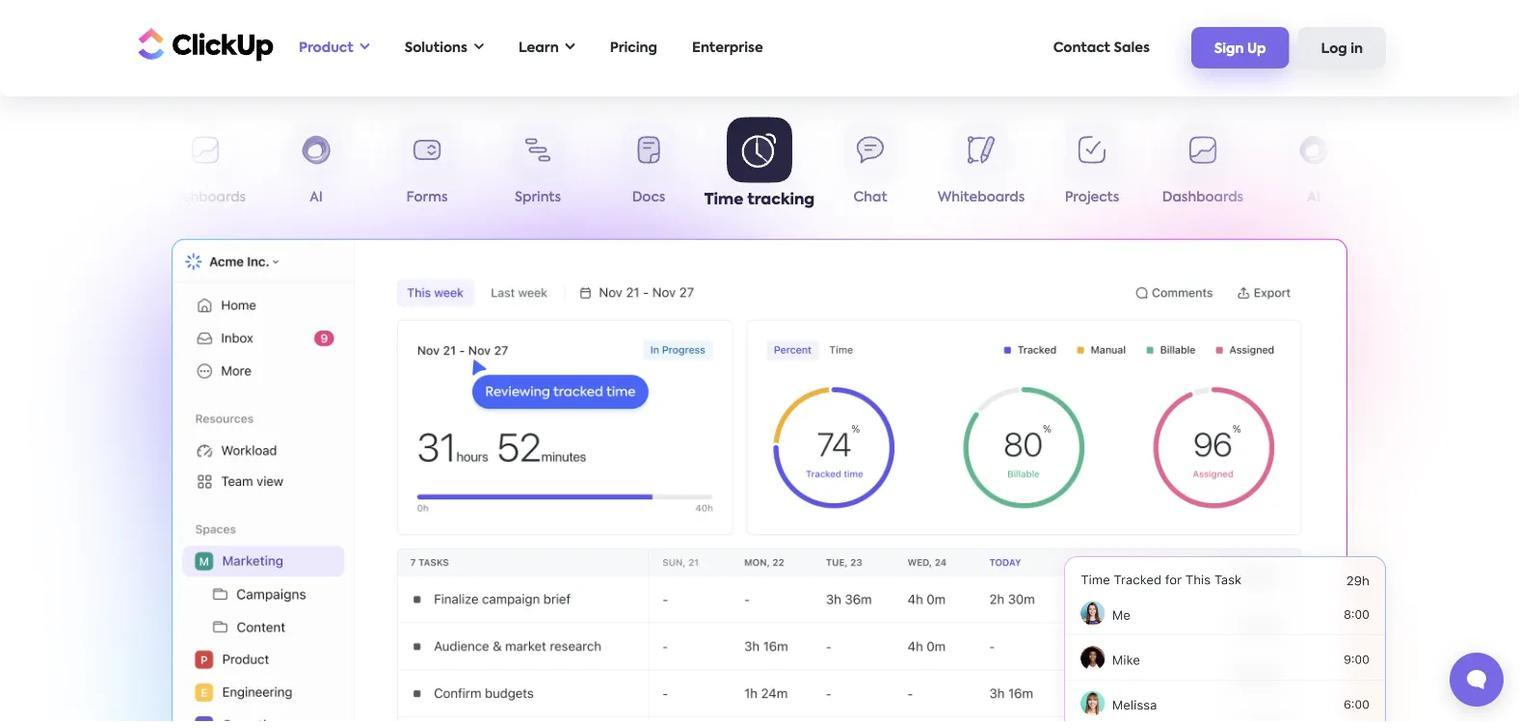 Task type: locate. For each thing, give the bounding box(es) containing it.
tracking
[[748, 192, 815, 207]]

time tracking
[[705, 192, 815, 207]]

0 horizontal spatial dashboards
[[165, 191, 246, 204]]

docs
[[632, 191, 666, 204]]

sprints button
[[483, 123, 594, 213]]

0 horizontal spatial ai
[[310, 191, 323, 204]]

1 horizontal spatial ai button
[[1259, 123, 1370, 213]]

1 horizontal spatial ai
[[1308, 191, 1321, 204]]

enterprise link
[[683, 28, 773, 68]]

learn button
[[509, 28, 585, 68]]

log in
[[1322, 42, 1364, 56]]

ai
[[310, 191, 323, 204], [1308, 191, 1321, 204]]

time tracking image
[[171, 239, 1348, 722], [1001, 535, 1411, 722]]

sign up button
[[1192, 27, 1290, 68]]

docs button
[[594, 123, 704, 213]]

1 dashboards button from the left
[[150, 123, 261, 213]]

1 projects button from the left
[[39, 123, 150, 213]]

projects button
[[39, 123, 150, 213], [1037, 123, 1148, 213]]

log in link
[[1299, 27, 1387, 68]]

ai button
[[261, 123, 372, 213], [1259, 123, 1370, 213]]

0 horizontal spatial projects button
[[39, 123, 150, 213]]

1 horizontal spatial projects
[[1065, 191, 1120, 204]]

contact sales
[[1054, 41, 1150, 54]]

0 horizontal spatial projects
[[67, 191, 122, 204]]

2 ai button from the left
[[1259, 123, 1370, 213]]

forms
[[407, 191, 448, 204]]

dashboards
[[165, 191, 246, 204], [1163, 191, 1244, 204]]

0 horizontal spatial dashboards button
[[150, 123, 261, 213]]

whiteboards
[[938, 191, 1025, 204]]

time tracking button
[[704, 117, 815, 213]]

2 dashboards button from the left
[[1148, 123, 1259, 213]]

enterprise
[[692, 41, 763, 54]]

product button
[[289, 28, 380, 68]]

pricing
[[610, 41, 658, 54]]

1 horizontal spatial dashboards button
[[1148, 123, 1259, 213]]

projects
[[67, 191, 122, 204], [1065, 191, 1120, 204]]

1 horizontal spatial projects button
[[1037, 123, 1148, 213]]

clickup image
[[133, 26, 274, 62]]

0 horizontal spatial ai button
[[261, 123, 372, 213]]

dashboards button
[[150, 123, 261, 213], [1148, 123, 1259, 213]]

1 projects from the left
[[67, 191, 122, 204]]

chat
[[854, 191, 888, 204]]

1 horizontal spatial dashboards
[[1163, 191, 1244, 204]]



Task type: describe. For each thing, give the bounding box(es) containing it.
sprints
[[515, 191, 561, 204]]

learn
[[519, 41, 559, 54]]

contact
[[1054, 41, 1111, 54]]

chat button
[[815, 123, 926, 213]]

contact sales link
[[1044, 28, 1160, 68]]

in
[[1351, 42, 1364, 56]]

2 projects button from the left
[[1037, 123, 1148, 213]]

1 dashboards from the left
[[165, 191, 246, 204]]

up
[[1248, 42, 1267, 56]]

log
[[1322, 42, 1348, 56]]

product
[[299, 41, 354, 54]]

2 dashboards from the left
[[1163, 191, 1244, 204]]

whiteboards button
[[926, 123, 1037, 213]]

time
[[705, 192, 744, 207]]

solutions
[[405, 41, 468, 54]]

solutions button
[[395, 28, 494, 68]]

1 ai button from the left
[[261, 123, 372, 213]]

2 ai from the left
[[1308, 191, 1321, 204]]

2 projects from the left
[[1065, 191, 1120, 204]]

sign up
[[1215, 42, 1267, 56]]

sales
[[1114, 41, 1150, 54]]

1 ai from the left
[[310, 191, 323, 204]]

pricing link
[[601, 28, 667, 68]]

forms button
[[372, 123, 483, 213]]

sign
[[1215, 42, 1244, 56]]



Task type: vqa. For each thing, say whether or not it's contained in the screenshot.
OF
no



